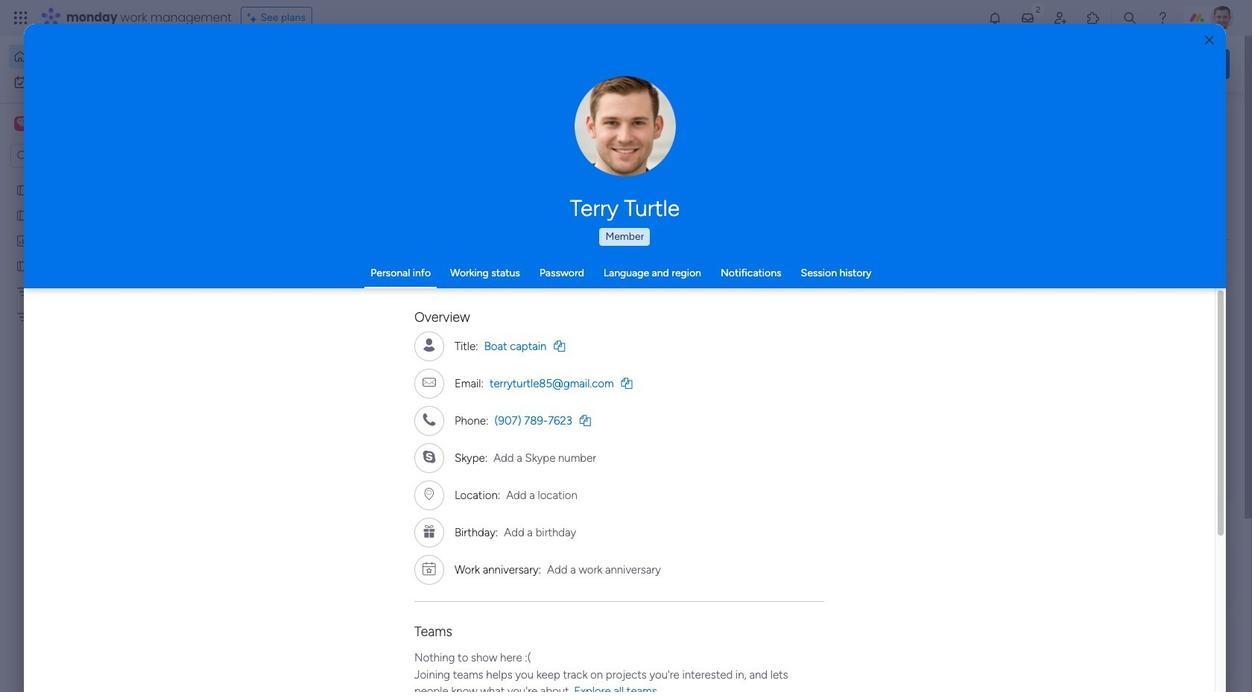 Task type: vqa. For each thing, say whether or not it's contained in the screenshot.
rightmost Copied! image
yes



Task type: locate. For each thing, give the bounding box(es) containing it.
help center element
[[1006, 615, 1230, 674]]

terry turtle image
[[1210, 6, 1234, 30]]

2 vertical spatial option
[[0, 176, 190, 179]]

notifications image
[[988, 10, 1002, 25]]

1 component image from the left
[[493, 296, 506, 309]]

0 horizontal spatial public board image
[[16, 259, 30, 273]]

public board image
[[16, 259, 30, 273], [493, 272, 509, 288]]

workspace selection element
[[14, 115, 124, 134]]

search everything image
[[1123, 10, 1137, 25]]

list box
[[0, 174, 190, 530]]

0 horizontal spatial component image
[[493, 296, 506, 309]]

2 component image from the left
[[736, 296, 750, 309]]

component image
[[249, 296, 262, 309]]

public board image
[[16, 183, 30, 197], [16, 208, 30, 222], [249, 272, 265, 288]]

1 vertical spatial copied! image
[[580, 415, 591, 426]]

1 vertical spatial public dashboard image
[[736, 272, 753, 288]]

component image for second add to favorites icon from left
[[736, 296, 750, 309]]

public dashboard image
[[16, 233, 30, 247], [736, 272, 753, 288]]

1 horizontal spatial copied! image
[[580, 415, 591, 426]]

1 horizontal spatial component image
[[736, 296, 750, 309]]

0 vertical spatial copied! image
[[554, 340, 565, 351]]

0 vertical spatial option
[[9, 45, 181, 69]]

0 horizontal spatial public dashboard image
[[16, 233, 30, 247]]

component image
[[493, 296, 506, 309], [736, 296, 750, 309]]

option
[[9, 45, 181, 69], [9, 70, 181, 94], [0, 176, 190, 179]]

public dashboard image inside quick search results 'list box'
[[736, 272, 753, 288]]

1 vertical spatial public board image
[[16, 208, 30, 222]]

0 vertical spatial public dashboard image
[[16, 233, 30, 247]]

workspace image
[[14, 116, 29, 132], [17, 116, 27, 132]]

2 workspace image from the left
[[17, 116, 27, 132]]

copied! image
[[621, 378, 632, 389]]

add to favorites image
[[686, 272, 701, 287], [929, 272, 944, 287]]

1 horizontal spatial add to favorites image
[[929, 272, 944, 287]]

1 horizontal spatial public dashboard image
[[736, 272, 753, 288]]

copied! image
[[554, 340, 565, 351], [580, 415, 591, 426]]

1 add to favorites image from the left
[[686, 272, 701, 287]]

0 horizontal spatial add to favorites image
[[686, 272, 701, 287]]



Task type: describe. For each thing, give the bounding box(es) containing it.
add to favorites image
[[442, 455, 457, 470]]

help image
[[1155, 10, 1170, 25]]

1 vertical spatial option
[[9, 70, 181, 94]]

2 vertical spatial public board image
[[249, 272, 265, 288]]

0 horizontal spatial copied! image
[[554, 340, 565, 351]]

component image for 2nd add to favorites icon from right
[[493, 296, 506, 309]]

monday marketplace image
[[1086, 10, 1101, 25]]

remove from favorites image
[[442, 272, 457, 287]]

select product image
[[13, 10, 28, 25]]

close image
[[1205, 35, 1214, 46]]

see plans image
[[247, 10, 261, 26]]

2 image
[[1032, 1, 1045, 18]]

getting started element
[[1006, 543, 1230, 603]]

Search in workspace field
[[31, 147, 124, 164]]

1 horizontal spatial public board image
[[493, 272, 509, 288]]

invite members image
[[1053, 10, 1068, 25]]

update feed image
[[1020, 10, 1035, 25]]

quick search results list box
[[230, 139, 970, 520]]

dapulse x slim image
[[1207, 108, 1225, 126]]

2 add to favorites image from the left
[[929, 272, 944, 287]]

templates image image
[[1020, 300, 1216, 403]]

0 vertical spatial public board image
[[16, 183, 30, 197]]

1 workspace image from the left
[[14, 116, 29, 132]]



